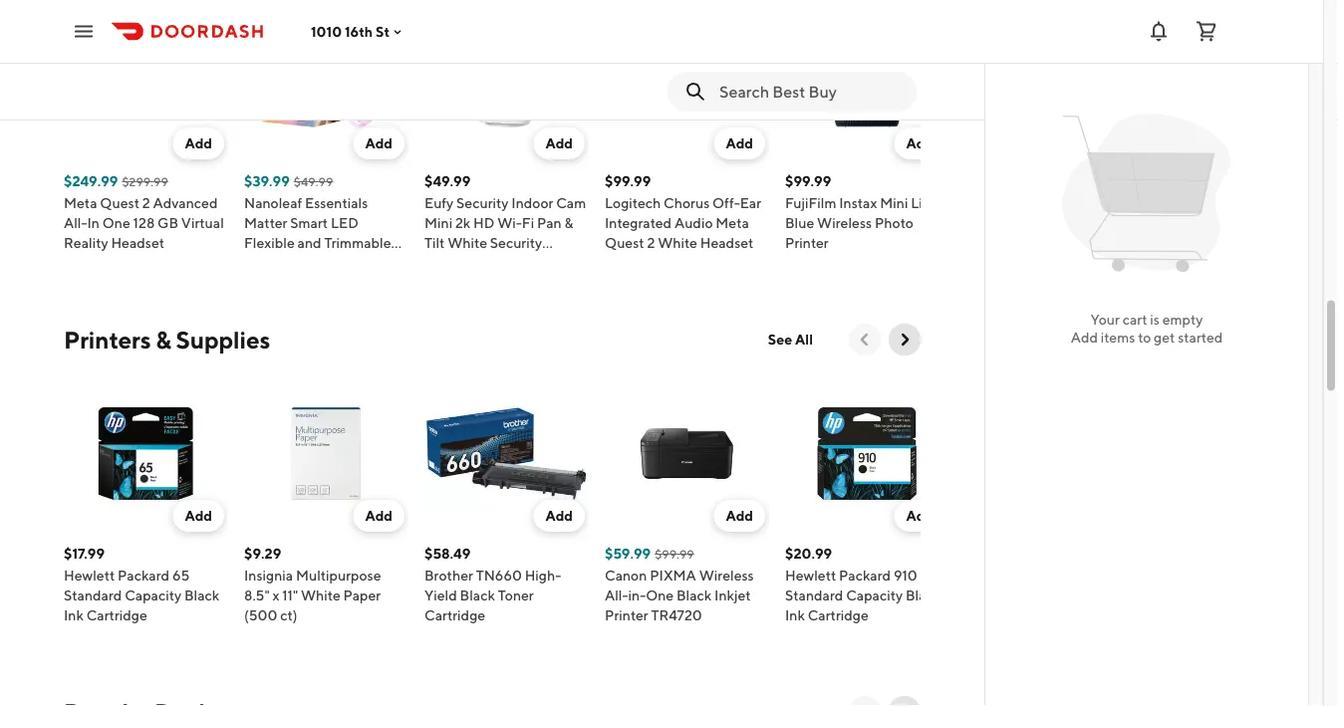 Task type: describe. For each thing, give the bounding box(es) containing it.
add for $99.99 logitech chorus off-ear integrated audio meta quest 2 white headset
[[726, 136, 753, 152]]

insignia multipurpose 8.5" x 11" white paper (500 ct) image
[[244, 372, 409, 537]]

16th
[[345, 23, 373, 40]]

wi-
[[497, 215, 522, 232]]

white inside $9.29 insignia multipurpose 8.5" x 11" white paper (500 ct)
[[301, 588, 341, 604]]

black inside $58.49 brother tn660 high- yield black toner cartridge
[[460, 588, 495, 604]]

printers & supplies link
[[64, 324, 270, 356]]

advanced
[[153, 195, 218, 212]]

off-
[[712, 195, 740, 212]]

meta inside $99.99 logitech chorus off-ear integrated audio meta quest 2 white headset
[[716, 215, 749, 232]]

paper
[[343, 588, 381, 604]]

$249.99
[[64, 173, 118, 190]]

$58.49
[[424, 546, 471, 562]]

$59.99
[[605, 546, 651, 562]]

ink for hewlett packard 65 standard capacity black ink cartridge
[[64, 608, 84, 624]]

add for $59.99 $99.99 canon pixma wireless all-in-one black inkjet printer tr4720
[[726, 508, 753, 525]]

brother tn660 high-yield black toner cartridge image
[[424, 372, 589, 537]]

ct) inside $39.99 $49.99 nanoleaf essentials matter smart led flexible and trimmable 80" multi-color light strip (7 ct)
[[292, 275, 309, 291]]

capacity for 65
[[125, 588, 182, 604]]

headset inside $99.99 logitech chorus off-ear integrated audio meta quest 2 white headset
[[700, 235, 754, 252]]

(500
[[244, 608, 277, 624]]

integrated
[[605, 215, 672, 232]]

empty
[[1162, 311, 1203, 328]]

pixma
[[650, 568, 696, 584]]

mini inside $99.99 fujifilm instax mini link 2 blue wireless photo printer
[[880, 195, 908, 212]]

ear
[[740, 195, 761, 212]]

printer inside the $59.99 $99.99 canon pixma wireless all-in-one black inkjet printer tr4720
[[605, 608, 648, 624]]

tilt
[[424, 235, 445, 252]]

is
[[1150, 311, 1160, 328]]

$20.99
[[785, 546, 832, 562]]

$99.99 inside the $59.99 $99.99 canon pixma wireless all-in-one black inkjet printer tr4720
[[655, 548, 694, 561]]

smart
[[290, 215, 328, 232]]

logitech
[[605, 195, 661, 212]]

$49.99 inside $39.99 $49.99 nanoleaf essentials matter smart led flexible and trimmable 80" multi-color light strip (7 ct)
[[294, 175, 333, 189]]

st
[[376, 23, 390, 40]]

meta inside $249.99 $299.99 meta quest 2 advanced all-in one 128 gb virtual reality headset
[[64, 195, 97, 212]]

$39.99
[[244, 173, 290, 190]]

inkjet
[[714, 588, 751, 604]]

see all
[[768, 332, 813, 348]]

black inside the $59.99 $99.99 canon pixma wireless all-in-one black inkjet printer tr4720
[[676, 588, 712, 604]]

logitech chorus off-ear integrated audio meta quest 2 white headset image
[[605, 0, 769, 164]]

to
[[1138, 329, 1151, 346]]

printers & supplies
[[64, 326, 270, 354]]

insignia
[[244, 568, 293, 584]]

0 horizontal spatial &
[[156, 326, 171, 354]]

nanoleaf
[[244, 195, 302, 212]]

canon
[[605, 568, 647, 584]]

0 vertical spatial security
[[456, 195, 509, 212]]

strip
[[244, 275, 274, 291]]

1010 16th st button
[[311, 23, 406, 40]]

light
[[348, 255, 381, 272]]

standard for $17.99
[[64, 588, 122, 604]]

see all link
[[756, 324, 825, 356]]

2k
[[455, 215, 471, 232]]

cam
[[556, 195, 586, 212]]

$99.99 for $99.99 fujifilm instax mini link 2 blue wireless photo printer
[[785, 173, 831, 190]]

high-
[[525, 568, 561, 584]]

standard for $20.99
[[785, 588, 843, 604]]

mini inside $49.99 eufy security indoor cam mini 2k hd wi-fi pan & tilt white security camera
[[424, 215, 452, 232]]

65
[[172, 568, 190, 584]]

blue
[[785, 215, 814, 232]]

next button of carousel image for previous button of carousel icon
[[895, 330, 915, 350]]

1 vertical spatial security
[[490, 235, 542, 252]]

your cart is empty add items to get started
[[1071, 311, 1223, 346]]

$17.99 hewlett packard 65 standard capacity black ink cartridge
[[64, 546, 219, 624]]

meta quest 2 advanced all-in one 128 gb virtual reality headset image
[[64, 0, 228, 164]]

$99.99 logitech chorus off-ear integrated audio meta quest 2 white headset
[[605, 173, 761, 252]]

next button of carousel image for previous button of carousel image
[[895, 703, 915, 706]]

in-
[[628, 588, 646, 604]]

x
[[272, 588, 279, 604]]

ink for hewlett packard 910 standard capacity black ink cartridge
[[785, 608, 805, 624]]

ct) inside $9.29 insignia multipurpose 8.5" x 11" white paper (500 ct)
[[280, 608, 298, 624]]

led
[[331, 215, 359, 232]]

$99.99 fujifilm instax mini link 2 blue wireless photo printer
[[785, 173, 949, 252]]

eufy
[[424, 195, 454, 212]]

hewlett for $20.99
[[785, 568, 836, 584]]

add for $39.99 $49.99 nanoleaf essentials matter smart led flexible and trimmable 80" multi-color light strip (7 ct)
[[365, 136, 393, 152]]

$39.99 $49.99 nanoleaf essentials matter smart led flexible and trimmable 80" multi-color light strip (7 ct)
[[244, 173, 391, 291]]

128
[[133, 215, 155, 232]]

one inside the $59.99 $99.99 canon pixma wireless all-in-one black inkjet printer tr4720
[[646, 588, 674, 604]]

11"
[[282, 588, 298, 604]]

8.5"
[[244, 588, 270, 604]]

white inside $49.99 eufy security indoor cam mini 2k hd wi-fi pan & tilt white security camera
[[448, 235, 487, 252]]

$20.99 hewlett packard 910 standard capacity black ink cartridge
[[785, 546, 941, 624]]

link
[[911, 195, 938, 212]]

previous button of carousel image
[[855, 703, 875, 706]]

fujifilm instax mini link 2 blue wireless photo printer image
[[785, 0, 950, 164]]

wireless inside the $59.99 $99.99 canon pixma wireless all-in-one black inkjet printer tr4720
[[699, 568, 754, 584]]

$249.99 $299.99 meta quest 2 advanced all-in one 128 gb virtual reality headset
[[64, 173, 224, 252]]

2 inside $249.99 $299.99 meta quest 2 advanced all-in one 128 gb virtual reality headset
[[142, 195, 150, 212]]

2 inside $99.99 logitech chorus off-ear integrated audio meta quest 2 white headset
[[647, 235, 655, 252]]

$49.99 eufy security indoor cam mini 2k hd wi-fi pan & tilt white security camera
[[424, 173, 586, 272]]

matter
[[244, 215, 287, 232]]

add for $99.99 fujifilm instax mini link 2 blue wireless photo printer
[[906, 136, 934, 152]]

hewlett packard 65 standard capacity black ink cartridge image
[[64, 372, 228, 537]]

instax
[[839, 195, 877, 212]]

started
[[1178, 329, 1223, 346]]

$9.29 insignia multipurpose 8.5" x 11" white paper (500 ct)
[[244, 546, 381, 624]]

add for $20.99 hewlett packard 910 standard capacity black ink cartridge
[[906, 508, 934, 525]]

your
[[1091, 311, 1120, 328]]

indoor
[[511, 195, 553, 212]]

empty retail cart image
[[1053, 100, 1240, 287]]

audio
[[674, 215, 713, 232]]

items
[[1101, 329, 1135, 346]]

add inside "your cart is empty add items to get started"
[[1071, 329, 1098, 346]]

essentials
[[305, 195, 368, 212]]

yield
[[424, 588, 457, 604]]



Task type: vqa. For each thing, say whether or not it's contained in the screenshot.
$49.99 EUFY SECURITY INDOOR CAM MINI 2K HD WI-FI PAN & TILT WHITE SECURITY CAMERA
yes



Task type: locate. For each thing, give the bounding box(es) containing it.
next button of carousel image
[[895, 330, 915, 350], [895, 703, 915, 706]]

all
[[795, 332, 813, 348]]

one down pixma
[[646, 588, 674, 604]]

all- up reality
[[64, 215, 87, 232]]

open menu image
[[72, 19, 96, 43]]

ink down $17.99
[[64, 608, 84, 624]]

add up link
[[906, 136, 934, 152]]

hewlett inside $17.99 hewlett packard 65 standard capacity black ink cartridge
[[64, 568, 115, 584]]

add for $17.99 hewlett packard 65 standard capacity black ink cartridge
[[185, 508, 212, 525]]

cartridge down $20.99
[[808, 608, 869, 624]]

$99.99 up fujifilm
[[785, 173, 831, 190]]

0 vertical spatial &
[[564, 215, 573, 232]]

all- down canon
[[605, 588, 628, 604]]

packard inside $17.99 hewlett packard 65 standard capacity black ink cartridge
[[118, 568, 170, 584]]

0 vertical spatial next button of carousel image
[[895, 330, 915, 350]]

add down your
[[1071, 329, 1098, 346]]

packard left 65
[[118, 568, 170, 584]]

cartridge down $17.99
[[86, 608, 147, 624]]

white down 2k
[[448, 235, 487, 252]]

2 headset from the left
[[700, 235, 754, 252]]

2 ink from the left
[[785, 608, 805, 624]]

white down audio
[[658, 235, 697, 252]]

cartridge
[[86, 608, 147, 624], [424, 608, 485, 624], [808, 608, 869, 624]]

notification bell image
[[1147, 19, 1171, 43]]

standard
[[64, 588, 122, 604], [785, 588, 843, 604]]

standard inside $20.99 hewlett packard 910 standard capacity black ink cartridge
[[785, 588, 843, 604]]

previous button of carousel image
[[855, 330, 875, 350]]

1 horizontal spatial meta
[[716, 215, 749, 232]]

3 cartridge from the left
[[808, 608, 869, 624]]

packard left 910 at the bottom right of the page
[[839, 568, 891, 584]]

$58.49 brother tn660 high- yield black toner cartridge
[[424, 546, 561, 624]]

black inside $20.99 hewlett packard 910 standard capacity black ink cartridge
[[906, 588, 941, 604]]

2 hewlett from the left
[[785, 568, 836, 584]]

cartridge inside $17.99 hewlett packard 65 standard capacity black ink cartridge
[[86, 608, 147, 624]]

ink inside $20.99 hewlett packard 910 standard capacity black ink cartridge
[[785, 608, 805, 624]]

1 horizontal spatial wireless
[[817, 215, 872, 232]]

capacity for 910
[[846, 588, 903, 604]]

next button of carousel image right previous button of carousel icon
[[895, 330, 915, 350]]

2 down integrated
[[647, 235, 655, 252]]

1 horizontal spatial printer
[[785, 235, 829, 252]]

add up 910 at the bottom right of the page
[[906, 508, 934, 525]]

1 horizontal spatial $49.99
[[424, 173, 471, 190]]

one right in
[[102, 215, 130, 232]]

$49.99 inside $49.99 eufy security indoor cam mini 2k hd wi-fi pan & tilt white security camera
[[424, 173, 471, 190]]

tn660
[[476, 568, 522, 584]]

black up tr4720
[[676, 588, 712, 604]]

& right printers in the left of the page
[[156, 326, 171, 354]]

printer down the in-
[[605, 608, 648, 624]]

2 horizontal spatial 2
[[941, 195, 949, 212]]

1 vertical spatial next button of carousel image
[[895, 703, 915, 706]]

quest inside $249.99 $299.99 meta quest 2 advanced all-in one 128 gb virtual reality headset
[[100, 195, 139, 212]]

1 hewlett from the left
[[64, 568, 115, 584]]

0 vertical spatial ct)
[[292, 275, 309, 291]]

add up "inkjet"
[[726, 508, 753, 525]]

add for $58.49 brother tn660 high- yield black toner cartridge
[[545, 508, 573, 525]]

one inside $249.99 $299.99 meta quest 2 advanced all-in one 128 gb virtual reality headset
[[102, 215, 130, 232]]

2 up 128
[[142, 195, 150, 212]]

0 horizontal spatial white
[[301, 588, 341, 604]]

hewlett
[[64, 568, 115, 584], [785, 568, 836, 584]]

packard for 910
[[839, 568, 891, 584]]

ink down $20.99
[[785, 608, 805, 624]]

1 black from the left
[[184, 588, 219, 604]]

supplies
[[176, 326, 270, 354]]

cartridge for hewlett packard 65 standard capacity black ink cartridge
[[86, 608, 147, 624]]

printer
[[785, 235, 829, 252], [605, 608, 648, 624]]

camera
[[424, 255, 474, 272]]

0 vertical spatial mini
[[880, 195, 908, 212]]

next button of carousel image right previous button of carousel image
[[895, 703, 915, 706]]

gb
[[158, 215, 178, 232]]

pan
[[537, 215, 562, 232]]

$49.99 up essentials
[[294, 175, 333, 189]]

black down tn660
[[460, 588, 495, 604]]

packard for 65
[[118, 568, 170, 584]]

0 horizontal spatial standard
[[64, 588, 122, 604]]

1 vertical spatial all-
[[605, 588, 628, 604]]

0 horizontal spatial wireless
[[699, 568, 754, 584]]

0 vertical spatial quest
[[100, 195, 139, 212]]

1 horizontal spatial quest
[[605, 235, 644, 252]]

add for $9.29 insignia multipurpose 8.5" x 11" white paper (500 ct)
[[365, 508, 393, 525]]

0 vertical spatial wireless
[[817, 215, 872, 232]]

capacity inside $20.99 hewlett packard 910 standard capacity black ink cartridge
[[846, 588, 903, 604]]

2 horizontal spatial cartridge
[[808, 608, 869, 624]]

0 horizontal spatial capacity
[[125, 588, 182, 604]]

2 horizontal spatial white
[[658, 235, 697, 252]]

0 horizontal spatial cartridge
[[86, 608, 147, 624]]

cart
[[1123, 311, 1147, 328]]

headset inside $249.99 $299.99 meta quest 2 advanced all-in one 128 gb virtual reality headset
[[111, 235, 164, 252]]

hd
[[473, 215, 495, 232]]

2
[[142, 195, 150, 212], [941, 195, 949, 212], [647, 235, 655, 252]]

0 horizontal spatial mini
[[424, 215, 452, 232]]

2 next button of carousel image from the top
[[895, 703, 915, 706]]

1 horizontal spatial mini
[[880, 195, 908, 212]]

$9.29
[[244, 546, 281, 562]]

printer inside $99.99 fujifilm instax mini link 2 blue wireless photo printer
[[785, 235, 829, 252]]

black
[[184, 588, 219, 604], [460, 588, 495, 604], [676, 588, 712, 604], [906, 588, 941, 604]]

1 vertical spatial &
[[156, 326, 171, 354]]

$17.99
[[64, 546, 105, 562]]

capacity
[[125, 588, 182, 604], [846, 588, 903, 604]]

white inside $99.99 logitech chorus off-ear integrated audio meta quest 2 white headset
[[658, 235, 697, 252]]

1 vertical spatial mini
[[424, 215, 452, 232]]

standard down $17.99
[[64, 588, 122, 604]]

standard inside $17.99 hewlett packard 65 standard capacity black ink cartridge
[[64, 588, 122, 604]]

mini
[[880, 195, 908, 212], [424, 215, 452, 232]]

ink inside $17.99 hewlett packard 65 standard capacity black ink cartridge
[[64, 608, 84, 624]]

1 vertical spatial printer
[[605, 608, 648, 624]]

wireless up "inkjet"
[[699, 568, 754, 584]]

0 items, open order cart image
[[1195, 19, 1219, 43]]

chorus
[[664, 195, 710, 212]]

1 horizontal spatial capacity
[[846, 588, 903, 604]]

wireless
[[817, 215, 872, 232], [699, 568, 754, 584]]

1 next button of carousel image from the top
[[895, 330, 915, 350]]

2 packard from the left
[[839, 568, 891, 584]]

0 horizontal spatial meta
[[64, 195, 97, 212]]

add up the cam
[[545, 136, 573, 152]]

meta
[[64, 195, 97, 212], [716, 215, 749, 232]]

0 horizontal spatial headset
[[111, 235, 164, 252]]

$99.99 inside $99.99 logitech chorus off-ear integrated audio meta quest 2 white headset
[[605, 173, 651, 190]]

flexible
[[244, 235, 295, 252]]

1 horizontal spatial one
[[646, 588, 674, 604]]

add for $249.99 $299.99 meta quest 2 advanced all-in one 128 gb virtual reality headset
[[185, 136, 212, 152]]

quest up 128
[[100, 195, 139, 212]]

security up the hd
[[456, 195, 509, 212]]

$49.99 up eufy
[[424, 173, 471, 190]]

80"
[[244, 255, 268, 272]]

quest down integrated
[[605, 235, 644, 252]]

headset down audio
[[700, 235, 754, 252]]

printer down blue
[[785, 235, 829, 252]]

wireless down instax
[[817, 215, 872, 232]]

2 capacity from the left
[[846, 588, 903, 604]]

packard inside $20.99 hewlett packard 910 standard capacity black ink cartridge
[[839, 568, 891, 584]]

1 vertical spatial meta
[[716, 215, 749, 232]]

1 horizontal spatial headset
[[700, 235, 754, 252]]

$99.99 inside $99.99 fujifilm instax mini link 2 blue wireless photo printer
[[785, 173, 831, 190]]

white down multipurpose
[[301, 588, 341, 604]]

1 horizontal spatial white
[[448, 235, 487, 252]]

cartridge for hewlett packard 910 standard capacity black ink cartridge
[[808, 608, 869, 624]]

black down 65
[[184, 588, 219, 604]]

reality
[[64, 235, 108, 252]]

1 horizontal spatial ink
[[785, 608, 805, 624]]

1 cartridge from the left
[[86, 608, 147, 624]]

2 cartridge from the left
[[424, 608, 485, 624]]

ct)
[[292, 275, 309, 291], [280, 608, 298, 624]]

1 vertical spatial quest
[[605, 235, 644, 252]]

$99.99
[[605, 173, 651, 190], [785, 173, 831, 190], [655, 548, 694, 561]]

standard down $20.99
[[785, 588, 843, 604]]

$99.99 up pixma
[[655, 548, 694, 561]]

& right pan
[[564, 215, 573, 232]]

meta down off-
[[716, 215, 749, 232]]

multi-
[[270, 255, 310, 272]]

see
[[768, 332, 792, 348]]

wireless inside $99.99 fujifilm instax mini link 2 blue wireless photo printer
[[817, 215, 872, 232]]

0 horizontal spatial $99.99
[[605, 173, 651, 190]]

cartridge inside $20.99 hewlett packard 910 standard capacity black ink cartridge
[[808, 608, 869, 624]]

hewlett inside $20.99 hewlett packard 910 standard capacity black ink cartridge
[[785, 568, 836, 584]]

color
[[310, 255, 345, 272]]

1 headset from the left
[[111, 235, 164, 252]]

ink
[[64, 608, 84, 624], [785, 608, 805, 624]]

0 horizontal spatial quest
[[100, 195, 139, 212]]

add up essentials
[[365, 136, 393, 152]]

0 horizontal spatial packard
[[118, 568, 170, 584]]

headset down 128
[[111, 235, 164, 252]]

1010 16th st
[[311, 23, 390, 40]]

one
[[102, 215, 130, 232], [646, 588, 674, 604]]

$99.99 for $99.99 logitech chorus off-ear integrated audio meta quest 2 white headset
[[605, 173, 651, 190]]

hewlett down $17.99
[[64, 568, 115, 584]]

0 vertical spatial all-
[[64, 215, 87, 232]]

3 black from the left
[[676, 588, 712, 604]]

1 horizontal spatial all-
[[605, 588, 628, 604]]

4 black from the left
[[906, 588, 941, 604]]

& inside $49.99 eufy security indoor cam mini 2k hd wi-fi pan & tilt white security camera
[[564, 215, 573, 232]]

0 vertical spatial one
[[102, 215, 130, 232]]

hewlett down $20.99
[[785, 568, 836, 584]]

1 vertical spatial one
[[646, 588, 674, 604]]

1 standard from the left
[[64, 588, 122, 604]]

canon pixma wireless all-in-one black inkjet printer tr4720 image
[[605, 372, 769, 537]]

(7
[[277, 275, 289, 291]]

2 right link
[[941, 195, 949, 212]]

&
[[564, 215, 573, 232], [156, 326, 171, 354]]

add for $49.99 eufy security indoor cam mini 2k hd wi-fi pan & tilt white security camera
[[545, 136, 573, 152]]

$49.99
[[424, 173, 471, 190], [294, 175, 333, 189]]

add up advanced
[[185, 136, 212, 152]]

mini down eufy
[[424, 215, 452, 232]]

fi
[[522, 215, 534, 232]]

1 vertical spatial wireless
[[699, 568, 754, 584]]

trimmable
[[324, 235, 391, 252]]

0 horizontal spatial one
[[102, 215, 130, 232]]

security
[[456, 195, 509, 212], [490, 235, 542, 252]]

photo
[[875, 215, 914, 232]]

meta up in
[[64, 195, 97, 212]]

cartridge down yield
[[424, 608, 485, 624]]

add
[[185, 136, 212, 152], [365, 136, 393, 152], [545, 136, 573, 152], [726, 136, 753, 152], [906, 136, 934, 152], [1071, 329, 1098, 346], [185, 508, 212, 525], [365, 508, 393, 525], [545, 508, 573, 525], [726, 508, 753, 525], [906, 508, 934, 525]]

2 standard from the left
[[785, 588, 843, 604]]

0 vertical spatial meta
[[64, 195, 97, 212]]

0 horizontal spatial 2
[[142, 195, 150, 212]]

all- inside $249.99 $299.99 meta quest 2 advanced all-in one 128 gb virtual reality headset
[[64, 215, 87, 232]]

ct) right (7
[[292, 275, 309, 291]]

0 vertical spatial printer
[[785, 235, 829, 252]]

910
[[894, 568, 917, 584]]

1 capacity from the left
[[125, 588, 182, 604]]

add up multipurpose
[[365, 508, 393, 525]]

1 vertical spatial ct)
[[280, 608, 298, 624]]

0 horizontal spatial $49.99
[[294, 175, 333, 189]]

eufy security indoor cam mini 2k hd wi-fi pan & tilt white security camera image
[[424, 0, 589, 164]]

add up ear
[[726, 136, 753, 152]]

cartridge inside $58.49 brother tn660 high- yield black toner cartridge
[[424, 608, 485, 624]]

in
[[87, 215, 100, 232]]

nanoleaf essentials matter smart led flexible and trimmable 80" multi-color light strip (7 ct) image
[[244, 0, 409, 164]]

0 horizontal spatial hewlett
[[64, 568, 115, 584]]

white
[[448, 235, 487, 252], [658, 235, 697, 252], [301, 588, 341, 604]]

hewlett for $17.99
[[64, 568, 115, 584]]

Search Best Buy search field
[[719, 81, 901, 103]]

tr4720
[[651, 608, 702, 624]]

1 ink from the left
[[64, 608, 84, 624]]

1 horizontal spatial cartridge
[[424, 608, 485, 624]]

$99.99 up logitech
[[605, 173, 651, 190]]

1 horizontal spatial packard
[[839, 568, 891, 584]]

0 horizontal spatial ink
[[64, 608, 84, 624]]

toner
[[498, 588, 534, 604]]

mini up photo
[[880, 195, 908, 212]]

0 horizontal spatial printer
[[605, 608, 648, 624]]

1 horizontal spatial 2
[[647, 235, 655, 252]]

2 black from the left
[[460, 588, 495, 604]]

1 horizontal spatial &
[[564, 215, 573, 232]]

and
[[298, 235, 321, 252]]

fujifilm
[[785, 195, 836, 212]]

security down wi-
[[490, 235, 542, 252]]

black inside $17.99 hewlett packard 65 standard capacity black ink cartridge
[[184, 588, 219, 604]]

2 horizontal spatial $99.99
[[785, 173, 831, 190]]

ct) down the 11"
[[280, 608, 298, 624]]

1010
[[311, 23, 342, 40]]

$299.99
[[122, 175, 168, 189]]

get
[[1154, 329, 1175, 346]]

capacity down 65
[[125, 588, 182, 604]]

$59.99 $99.99 canon pixma wireless all-in-one black inkjet printer tr4720
[[605, 546, 754, 624]]

add up 65
[[185, 508, 212, 525]]

black down 910 at the bottom right of the page
[[906, 588, 941, 604]]

hewlett packard 910 standard capacity black ink cartridge image
[[785, 372, 950, 537]]

printers
[[64, 326, 151, 354]]

virtual
[[181, 215, 224, 232]]

brother
[[424, 568, 473, 584]]

multipurpose
[[296, 568, 381, 584]]

add up 'high-'
[[545, 508, 573, 525]]

all- inside the $59.99 $99.99 canon pixma wireless all-in-one black inkjet printer tr4720
[[605, 588, 628, 604]]

1 horizontal spatial hewlett
[[785, 568, 836, 584]]

2 inside $99.99 fujifilm instax mini link 2 blue wireless photo printer
[[941, 195, 949, 212]]

1 packard from the left
[[118, 568, 170, 584]]

capacity down 910 at the bottom right of the page
[[846, 588, 903, 604]]

capacity inside $17.99 hewlett packard 65 standard capacity black ink cartridge
[[125, 588, 182, 604]]

1 horizontal spatial standard
[[785, 588, 843, 604]]

0 horizontal spatial all-
[[64, 215, 87, 232]]

all-
[[64, 215, 87, 232], [605, 588, 628, 604]]

1 horizontal spatial $99.99
[[655, 548, 694, 561]]

quest inside $99.99 logitech chorus off-ear integrated audio meta quest 2 white headset
[[605, 235, 644, 252]]



